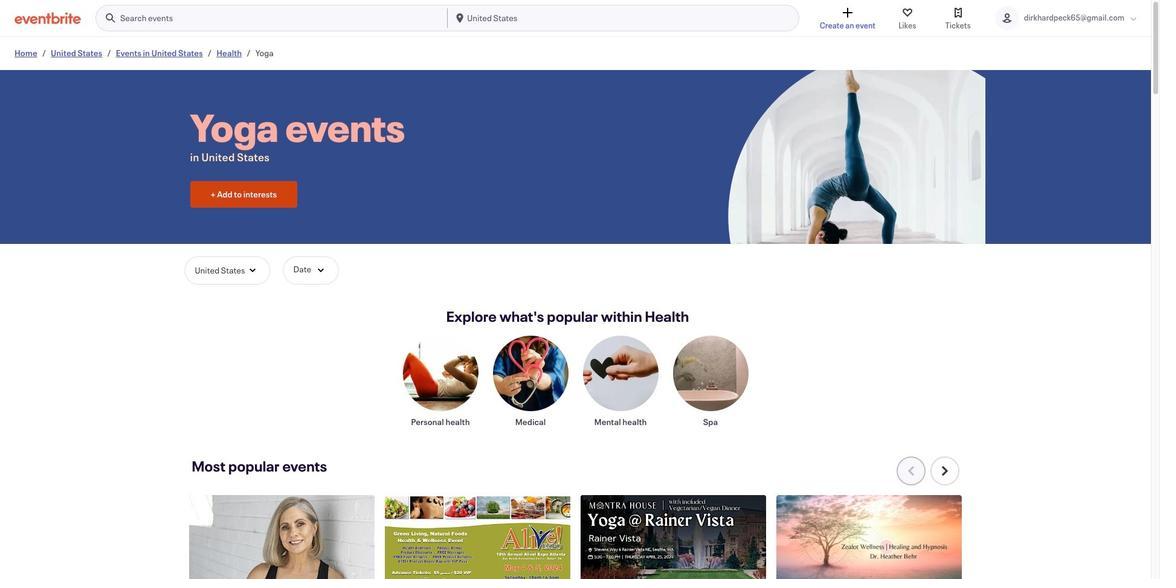 Task type: vqa. For each thing, say whether or not it's contained in the screenshot.
events corresponding to All
no



Task type: locate. For each thing, give the bounding box(es) containing it.
past life regression workshop with dr. heather behr: all levels!-1 primary image image
[[776, 496, 962, 580]]



Task type: describe. For each thing, give the bounding box(es) containing it.
main navigation element
[[96, 5, 799, 31]]

[object object] image
[[724, 70, 986, 279]]

eventbrite image
[[15, 12, 81, 24]]

silver sirens  presents  age beautifully through movement with tania dalton primary image image
[[189, 496, 375, 580]]

outdoor yoga @ rainer vista | yoga of the heart primary image image
[[581, 496, 767, 580]]

alive! expo atlanta 2024 - 19th annual primary image image
[[385, 496, 571, 580]]



